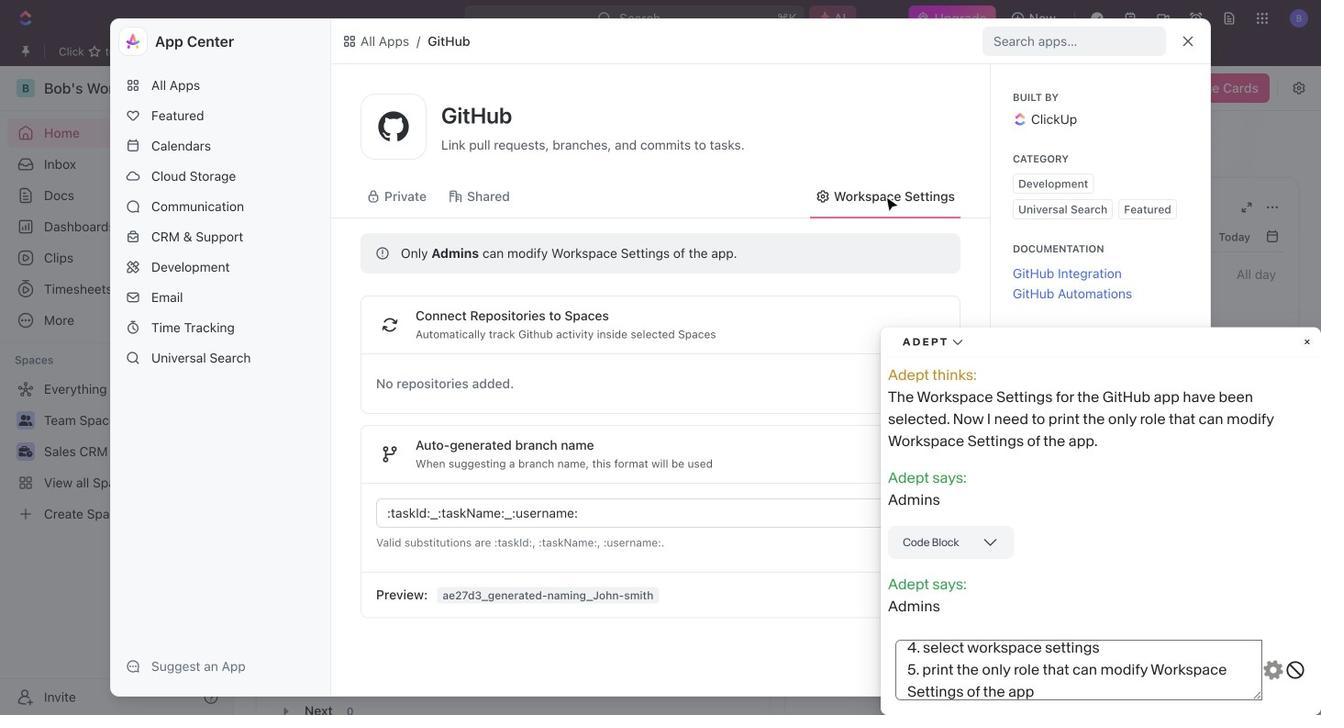 Task type: describe. For each thing, give the bounding box(es) containing it.
xr6e7 image
[[816, 189, 831, 204]]

Search apps… field
[[994, 30, 1159, 52]]

sidebar navigation
[[0, 66, 234, 715]]

akvyc image
[[342, 34, 357, 49]]

2 xr6e7 image from the left
[[449, 189, 464, 204]]

1 xr6e7 image from the left
[[366, 189, 381, 204]]



Task type: locate. For each thing, give the bounding box(es) containing it.
dialog
[[110, 18, 1212, 697]]

tab list
[[275, 531, 751, 576]]

tree
[[7, 375, 226, 529]]

None field
[[387, 502, 938, 524]]

1 horizontal spatial xr6e7 image
[[449, 189, 464, 204]]

0 horizontal spatial xr6e7 image
[[366, 189, 381, 204]]

xr6e7 image
[[366, 189, 381, 204], [449, 189, 464, 204]]

tree inside sidebar navigation
[[7, 375, 226, 529]]



Task type: vqa. For each thing, say whether or not it's contained in the screenshot.
bottommost Resource
no



